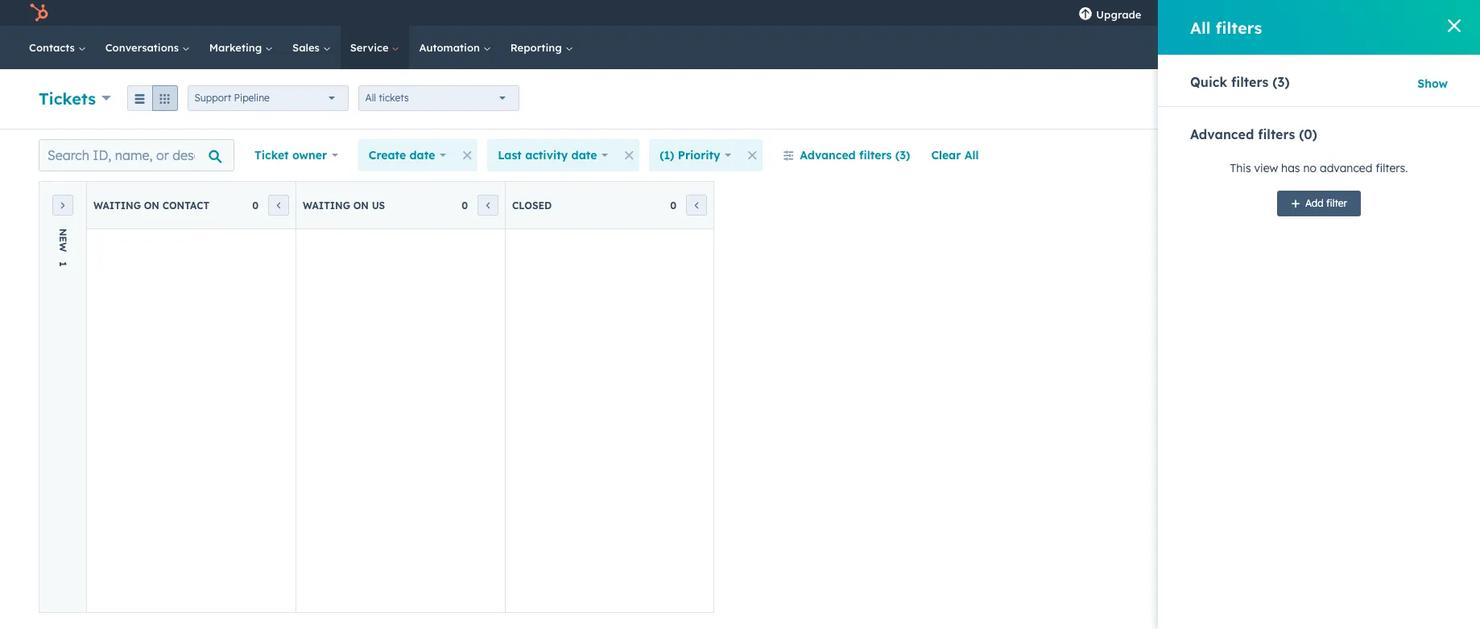 Task type: describe. For each thing, give the bounding box(es) containing it.
advanced for advanced filters (0)
[[1191, 126, 1254, 143]]

filters for all filters
[[1216, 17, 1263, 37]]

studios
[[1390, 6, 1427, 19]]

(0)
[[1300, 126, 1318, 143]]

search button
[[1439, 34, 1466, 61]]

owner
[[292, 148, 327, 163]]

quick
[[1191, 74, 1228, 90]]

apoptosis studios 2
[[1338, 6, 1436, 19]]

has
[[1282, 161, 1301, 176]]

service
[[350, 41, 392, 54]]

help image
[[1232, 7, 1247, 22]]

add filter
[[1306, 197, 1348, 209]]

ticket
[[255, 148, 289, 163]]

hubspot link
[[19, 3, 60, 23]]

board
[[1212, 148, 1246, 163]]

help button
[[1226, 0, 1253, 26]]

marketing
[[209, 41, 265, 54]]

show
[[1418, 77, 1448, 91]]

all for all tickets
[[365, 92, 376, 104]]

conversations link
[[96, 26, 200, 69]]

save view button
[[1329, 139, 1442, 172]]

w
[[57, 243, 69, 252]]

reporting
[[511, 41, 565, 54]]

search image
[[1447, 42, 1458, 53]]

conversations
[[105, 41, 182, 54]]

view for this
[[1255, 161, 1279, 176]]

save view
[[1366, 148, 1422, 163]]

Search HubSpot search field
[[1254, 34, 1452, 61]]

on for us
[[353, 199, 369, 211]]

show button
[[1418, 74, 1448, 93]]

ticket owner button
[[244, 139, 349, 172]]

sales link
[[283, 26, 341, 69]]

tickets button
[[39, 87, 111, 110]]

clear
[[932, 148, 961, 163]]

activity
[[525, 148, 568, 163]]

automation
[[419, 41, 483, 54]]

(1)
[[660, 148, 675, 163]]

last
[[498, 148, 522, 163]]

support pipeline
[[195, 92, 270, 104]]

clear all button
[[921, 139, 990, 172]]

actions button
[[1207, 86, 1277, 112]]

filters for quick filters (3)
[[1232, 74, 1269, 90]]

(1) priority button
[[649, 139, 742, 172]]

support
[[195, 92, 231, 104]]

filters for advanced filters (3)
[[860, 148, 892, 163]]

quick filters (3)
[[1191, 74, 1290, 90]]

group inside "tickets" banner
[[127, 85, 178, 111]]

contacts
[[29, 41, 78, 54]]

Search ID, name, or description search field
[[39, 139, 234, 172]]

(1) priority
[[660, 148, 721, 163]]

advanced filters (3) button
[[773, 139, 921, 172]]

advanced filters (0)
[[1191, 126, 1318, 143]]

close image
[[1448, 19, 1461, 32]]

priority
[[678, 148, 721, 163]]

filter
[[1327, 197, 1348, 209]]



Task type: locate. For each thing, give the bounding box(es) containing it.
us
[[372, 199, 385, 211]]

(3) for quick filters (3)
[[1273, 74, 1290, 90]]

tickets
[[379, 92, 409, 104]]

last activity date
[[498, 148, 597, 163]]

1
[[57, 262, 69, 267]]

this
[[1231, 161, 1252, 176]]

upgrade
[[1097, 8, 1142, 21]]

all
[[1191, 17, 1211, 37], [365, 92, 376, 104], [965, 148, 979, 163]]

0 vertical spatial advanced
[[1191, 126, 1254, 143]]

menu item
[[1153, 0, 1156, 26]]

settings image
[[1259, 7, 1274, 21]]

waiting
[[93, 199, 141, 211], [303, 199, 350, 211]]

on left the contact
[[144, 199, 159, 211]]

board actions
[[1212, 148, 1289, 163]]

filters inside advanced filters (3) button
[[860, 148, 892, 163]]

date right create
[[410, 148, 435, 163]]

1 horizontal spatial date
[[572, 148, 597, 163]]

all filters
[[1191, 17, 1263, 37]]

(3) left clear at the top of page
[[896, 148, 911, 163]]

0 horizontal spatial view
[[1255, 161, 1279, 176]]

hubspot image
[[29, 3, 48, 23]]

all inside popup button
[[365, 92, 376, 104]]

1 horizontal spatial waiting
[[303, 199, 350, 211]]

tara schultz image
[[1320, 6, 1334, 20]]

settings link
[[1256, 4, 1276, 21]]

add filter button
[[1278, 191, 1361, 217]]

1 vertical spatial all
[[365, 92, 376, 104]]

create
[[369, 148, 406, 163]]

board actions button
[[1192, 139, 1319, 172]]

on
[[144, 199, 159, 211], [353, 199, 369, 211]]

marketplaces button
[[1189, 0, 1222, 26]]

sales
[[292, 41, 323, 54]]

date
[[410, 148, 435, 163], [572, 148, 597, 163]]

0 horizontal spatial 0
[[252, 199, 259, 211]]

1 horizontal spatial advanced
[[1191, 126, 1254, 143]]

0 left closed
[[462, 199, 468, 211]]

(3) up advanced filters (0)
[[1273, 74, 1290, 90]]

automation link
[[410, 26, 501, 69]]

e
[[57, 237, 69, 243]]

(3) for advanced filters (3)
[[896, 148, 911, 163]]

filters
[[1216, 17, 1263, 37], [1232, 74, 1269, 90], [1258, 126, 1296, 143], [860, 148, 892, 163]]

menu containing apoptosis studios 2
[[1068, 0, 1461, 26]]

waiting left us
[[303, 199, 350, 211]]

service link
[[341, 26, 410, 69]]

save
[[1366, 148, 1393, 163]]

0 down ticket
[[252, 199, 259, 211]]

advanced
[[1191, 126, 1254, 143], [800, 148, 856, 163]]

3 0 from the left
[[670, 199, 677, 211]]

reporting link
[[501, 26, 583, 69]]

2 date from the left
[[572, 148, 597, 163]]

support pipeline button
[[187, 85, 348, 111]]

all tickets button
[[358, 85, 519, 111]]

0
[[252, 199, 259, 211], [462, 199, 468, 211], [670, 199, 677, 211]]

0 for us
[[462, 199, 468, 211]]

group
[[127, 85, 178, 111]]

on for contact
[[144, 199, 159, 211]]

calling icon image
[[1164, 6, 1179, 21]]

tickets banner
[[39, 81, 1442, 113]]

this view has no advanced filters.
[[1231, 161, 1408, 176]]

0 horizontal spatial advanced
[[800, 148, 856, 163]]

0 horizontal spatial on
[[144, 199, 159, 211]]

view inside button
[[1396, 148, 1422, 163]]

(3) inside button
[[896, 148, 911, 163]]

all left tickets
[[365, 92, 376, 104]]

no
[[1304, 161, 1317, 176]]

date right activity
[[572, 148, 597, 163]]

0 down '(1)'
[[670, 199, 677, 211]]

all right clear at the top of page
[[965, 148, 979, 163]]

notifications image
[[1286, 7, 1301, 22]]

all tickets
[[365, 92, 409, 104]]

0 vertical spatial all
[[1191, 17, 1211, 37]]

view right save
[[1396, 148, 1422, 163]]

waiting on contact
[[93, 199, 210, 211]]

advanced for advanced filters (3)
[[800, 148, 856, 163]]

menu
[[1068, 0, 1461, 26]]

notifications button
[[1280, 0, 1307, 26]]

2
[[1430, 6, 1436, 19]]

marketing link
[[200, 26, 283, 69]]

2 vertical spatial all
[[965, 148, 979, 163]]

ticket owner
[[255, 148, 327, 163]]

waiting for waiting on contact
[[93, 199, 141, 211]]

advanced filters (3)
[[800, 148, 911, 163]]

add
[[1306, 197, 1324, 209]]

tickets
[[39, 88, 96, 108]]

waiting down search id, name, or description search box
[[93, 199, 141, 211]]

0 for contact
[[252, 199, 259, 211]]

waiting for waiting on us
[[303, 199, 350, 211]]

advanced inside button
[[800, 148, 856, 163]]

apoptosis studios 2 button
[[1310, 0, 1460, 26]]

view for save
[[1396, 148, 1422, 163]]

n e w
[[57, 229, 69, 252]]

0 vertical spatial (3)
[[1273, 74, 1290, 90]]

upgrade image
[[1079, 7, 1093, 22]]

1 date from the left
[[410, 148, 435, 163]]

on left us
[[353, 199, 369, 211]]

apoptosis
[[1338, 6, 1387, 19]]

filters for advanced filters (0)
[[1258, 126, 1296, 143]]

all right 'calling icon'
[[1191, 17, 1211, 37]]

1 horizontal spatial (3)
[[1273, 74, 1290, 90]]

1 0 from the left
[[252, 199, 259, 211]]

0 horizontal spatial (3)
[[896, 148, 911, 163]]

last activity date button
[[487, 139, 619, 172]]

1 horizontal spatial all
[[965, 148, 979, 163]]

1 vertical spatial advanced
[[800, 148, 856, 163]]

2 waiting from the left
[[303, 199, 350, 211]]

marketplaces image
[[1198, 7, 1213, 22]]

contact
[[162, 199, 210, 211]]

clear all
[[932, 148, 979, 163]]

0 horizontal spatial all
[[365, 92, 376, 104]]

view left the has
[[1255, 161, 1279, 176]]

actions
[[1220, 93, 1254, 105]]

pipeline
[[234, 92, 270, 104]]

2 horizontal spatial all
[[1191, 17, 1211, 37]]

2 horizontal spatial 0
[[670, 199, 677, 211]]

1 horizontal spatial 0
[[462, 199, 468, 211]]

(3)
[[1273, 74, 1290, 90], [896, 148, 911, 163]]

1 vertical spatial (3)
[[896, 148, 911, 163]]

all for all filters
[[1191, 17, 1211, 37]]

waiting on us
[[303, 199, 385, 211]]

contacts link
[[19, 26, 96, 69]]

actions
[[1249, 148, 1289, 163]]

advanced
[[1320, 161, 1373, 176]]

view
[[1396, 148, 1422, 163], [1255, 161, 1279, 176]]

0 horizontal spatial waiting
[[93, 199, 141, 211]]

0 horizontal spatial date
[[410, 148, 435, 163]]

create date
[[369, 148, 435, 163]]

filters.
[[1376, 161, 1408, 176]]

all inside button
[[965, 148, 979, 163]]

closed
[[512, 199, 552, 211]]

n
[[57, 229, 69, 237]]

2 on from the left
[[353, 199, 369, 211]]

calling icon button
[[1158, 2, 1185, 23]]

1 waiting from the left
[[93, 199, 141, 211]]

1 horizontal spatial on
[[353, 199, 369, 211]]

create date button
[[358, 139, 457, 172]]

1 on from the left
[[144, 199, 159, 211]]

2 0 from the left
[[462, 199, 468, 211]]

1 horizontal spatial view
[[1396, 148, 1422, 163]]



Task type: vqa. For each thing, say whether or not it's contained in the screenshot.
menu containing Apoptosis Studios 2
yes



